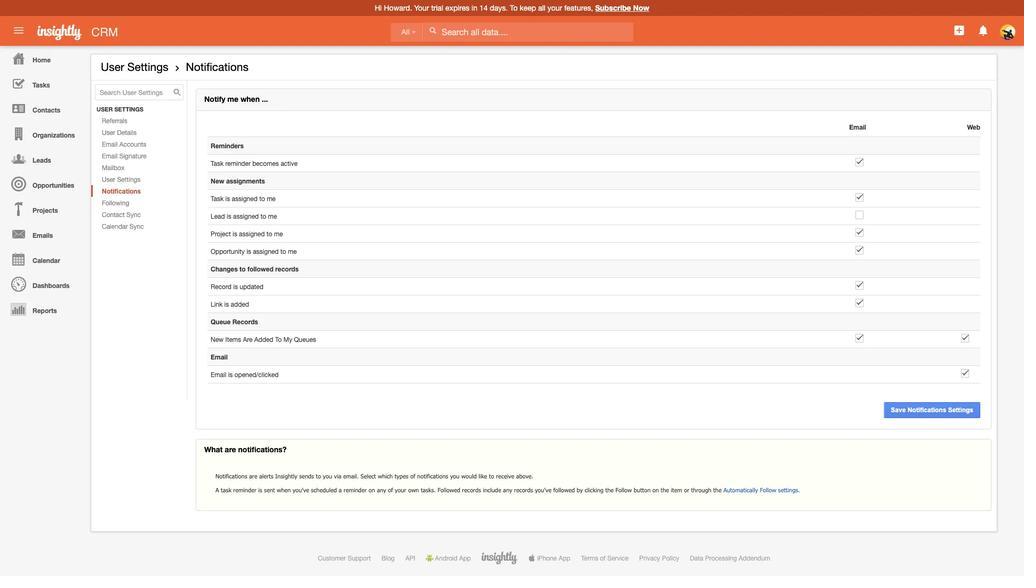 Task type: vqa. For each thing, say whether or not it's contained in the screenshot.
left followed
yes



Task type: describe. For each thing, give the bounding box(es) containing it.
0 vertical spatial user
[[101, 60, 124, 73]]

0 vertical spatial sync
[[126, 211, 141, 218]]

1 follow from the left
[[616, 487, 632, 494]]

Search User Settings text field
[[95, 84, 184, 100]]

3 the from the left
[[714, 487, 722, 494]]

assigned for lead
[[233, 212, 259, 220]]

task
[[221, 487, 232, 494]]

me for task is assigned to me
[[267, 195, 276, 202]]

features,
[[565, 3, 593, 12]]

1 horizontal spatial followed
[[554, 487, 575, 494]]

contacts link
[[3, 96, 85, 121]]

include
[[483, 487, 501, 494]]

receive
[[496, 473, 515, 480]]

record
[[211, 283, 232, 290]]

button
[[634, 487, 651, 494]]

clicking
[[585, 487, 604, 494]]

keep
[[520, 3, 536, 12]]

to right like
[[489, 473, 494, 480]]

becomes
[[253, 160, 279, 167]]

me for opportunity is assigned to me
[[288, 248, 297, 255]]

is for lead
[[227, 212, 231, 220]]

0 horizontal spatial to
[[275, 336, 282, 343]]

mailbox link
[[91, 162, 187, 173]]

followed
[[438, 487, 461, 494]]

to right sends
[[316, 473, 321, 480]]

project
[[211, 230, 231, 238]]

added
[[254, 336, 273, 343]]

select
[[361, 473, 376, 480]]

to up changes to followed records
[[281, 248, 286, 255]]

customer support link
[[318, 555, 371, 562]]

referrals link
[[91, 115, 187, 127]]

to up project is assigned to me
[[261, 212, 266, 220]]

save notifications settings button
[[884, 402, 981, 418]]

1 vertical spatial notifications link
[[91, 185, 187, 197]]

tasks link
[[3, 71, 85, 96]]

opportunities
[[33, 181, 74, 189]]

sent
[[264, 487, 275, 494]]

contact
[[102, 211, 125, 218]]

tasks
[[33, 81, 50, 89]]

terms of service
[[581, 555, 629, 562]]

android app
[[435, 555, 471, 562]]

2 horizontal spatial records
[[514, 487, 533, 494]]

project is assigned to me
[[211, 230, 283, 238]]

0 horizontal spatial your
[[395, 487, 407, 494]]

settings inside user settings referrals user details email accounts email signature mailbox user settings notifications following contact sync calendar sync
[[117, 176, 141, 183]]

notifications inside user settings referrals user details email accounts email signature mailbox user settings notifications following contact sync calendar sync
[[102, 187, 141, 195]]

hi
[[375, 3, 382, 12]]

is for email
[[228, 371, 233, 378]]

user settings
[[101, 60, 169, 73]]

organizations
[[33, 131, 75, 139]]

terms of service link
[[581, 555, 629, 562]]

1 any from the left
[[377, 487, 386, 494]]

link is added
[[211, 301, 249, 308]]

my
[[284, 336, 292, 343]]

privacy policy
[[640, 555, 680, 562]]

2 follow from the left
[[760, 487, 777, 494]]

to right changes at the top of page
[[240, 265, 246, 273]]

email signature link
[[91, 150, 187, 162]]

types
[[395, 473, 409, 480]]

email accounts link
[[91, 138, 187, 150]]

queue records
[[211, 318, 258, 326]]

which
[[378, 473, 393, 480]]

notifications inside button
[[908, 407, 947, 414]]

above.
[[516, 473, 534, 480]]

reports
[[33, 307, 57, 314]]

2 on from the left
[[653, 487, 659, 494]]

notify me when ...
[[204, 95, 268, 104]]

1 you from the left
[[323, 473, 332, 480]]

privacy policy link
[[640, 555, 680, 562]]

privacy
[[640, 555, 661, 562]]

2 you've from the left
[[535, 487, 552, 494]]

leads link
[[3, 146, 85, 171]]

processing
[[706, 555, 737, 562]]

dashboards
[[33, 282, 69, 289]]

1 on from the left
[[369, 487, 375, 494]]

added
[[231, 301, 249, 308]]

1 vertical spatial user settings link
[[91, 173, 187, 185]]

accounts
[[119, 140, 146, 148]]

api
[[406, 555, 416, 562]]

calendar inside user settings referrals user details email accounts email signature mailbox user settings notifications following contact sync calendar sync
[[102, 223, 128, 230]]

notify
[[204, 95, 225, 104]]

reminder right task
[[233, 487, 257, 494]]

me for lead is assigned to me
[[268, 212, 277, 220]]

automatically follow settings link
[[724, 487, 799, 494]]

android app link
[[426, 555, 471, 562]]

new for new assignments
[[211, 177, 224, 185]]

items
[[226, 336, 241, 343]]

assignments
[[226, 177, 265, 185]]

reminder down email.
[[344, 487, 367, 494]]

data
[[690, 555, 704, 562]]

2 vertical spatial of
[[600, 555, 606, 562]]

user
[[97, 106, 113, 113]]

1 you've from the left
[[293, 487, 309, 494]]

settings inside button
[[949, 407, 974, 414]]

subscribe
[[596, 3, 631, 12]]

updated
[[240, 283, 264, 290]]

notifications?
[[238, 445, 287, 454]]

to up opportunity is assigned to me
[[267, 230, 272, 238]]

organizations link
[[3, 121, 85, 146]]

notifications up task
[[216, 473, 247, 480]]

settings
[[779, 487, 799, 494]]

subscribe now link
[[596, 3, 650, 12]]

following link
[[91, 197, 187, 209]]

home link
[[3, 46, 85, 71]]

by
[[577, 487, 583, 494]]

support
[[348, 555, 371, 562]]

assigned for task
[[232, 195, 258, 202]]

is for opportunity
[[247, 248, 251, 255]]

customer
[[318, 555, 346, 562]]

opportunity is assigned to me
[[211, 248, 297, 255]]

1 horizontal spatial records
[[462, 487, 481, 494]]



Task type: locate. For each thing, give the bounding box(es) containing it.
lead
[[211, 212, 225, 220]]

assigned
[[232, 195, 258, 202], [233, 212, 259, 220], [239, 230, 265, 238], [253, 248, 279, 255]]

me up project is assigned to me
[[268, 212, 277, 220]]

are for notifications
[[249, 473, 258, 480]]

dashboards link
[[3, 272, 85, 297]]

followed down opportunity is assigned to me
[[248, 265, 274, 273]]

1 vertical spatial are
[[249, 473, 258, 480]]

assigned up opportunity is assigned to me
[[239, 230, 265, 238]]

1 vertical spatial user
[[102, 129, 115, 136]]

records
[[233, 318, 258, 326]]

what are notifications?
[[204, 445, 287, 454]]

are for what
[[225, 445, 236, 454]]

own
[[408, 487, 419, 494]]

me up lead is assigned to me
[[267, 195, 276, 202]]

0 horizontal spatial when
[[241, 95, 260, 104]]

navigation containing home
[[0, 46, 85, 322]]

alerts
[[259, 473, 274, 480]]

calendar link
[[3, 247, 85, 272]]

1 horizontal spatial any
[[503, 487, 513, 494]]

iphone app link
[[528, 555, 571, 562]]

app for iphone app
[[559, 555, 571, 562]]

is right lead
[[227, 212, 231, 220]]

.
[[799, 487, 800, 494]]

to left my
[[275, 336, 282, 343]]

Search all data.... text field
[[423, 22, 634, 42]]

1 vertical spatial your
[[395, 487, 407, 494]]

of for any
[[388, 487, 393, 494]]

settings
[[127, 60, 169, 73], [117, 176, 141, 183], [949, 407, 974, 414]]

0 horizontal spatial followed
[[248, 265, 274, 273]]

like
[[479, 473, 487, 480]]

0 horizontal spatial follow
[[616, 487, 632, 494]]

link
[[211, 301, 223, 308]]

me right notify
[[227, 95, 239, 104]]

are left alerts
[[249, 473, 258, 480]]

1 new from the top
[[211, 177, 224, 185]]

follow left settings
[[760, 487, 777, 494]]

1 app from the left
[[459, 555, 471, 562]]

0 vertical spatial calendar
[[102, 223, 128, 230]]

you've
[[293, 487, 309, 494], [535, 487, 552, 494]]

a
[[339, 487, 342, 494]]

days.
[[490, 3, 508, 12]]

automatically
[[724, 487, 759, 494]]

calendar down "contact"
[[102, 223, 128, 230]]

tasks.
[[421, 487, 436, 494]]

mailbox
[[102, 164, 125, 171]]

me for project is assigned to me
[[274, 230, 283, 238]]

a task reminder is sent when you've scheduled a reminder on any of your own tasks. followed records include any records you've followed by clicking the follow button on the item or through the automatically follow settings .
[[216, 487, 800, 494]]

1 vertical spatial settings
[[117, 176, 141, 183]]

1 horizontal spatial of
[[411, 473, 416, 480]]

active
[[281, 160, 298, 167]]

notifications link up notify
[[186, 60, 249, 73]]

policy
[[662, 555, 680, 562]]

the right clicking
[[606, 487, 614, 494]]

new assignments
[[211, 177, 265, 185]]

0 horizontal spatial on
[[369, 487, 375, 494]]

any
[[377, 487, 386, 494], [503, 487, 513, 494]]

1 the from the left
[[606, 487, 614, 494]]

records down above.
[[514, 487, 533, 494]]

data processing addendum link
[[690, 555, 771, 562]]

email
[[850, 123, 867, 131], [102, 140, 118, 148], [102, 152, 118, 160], [211, 353, 228, 361], [211, 371, 226, 378]]

sync down contact sync link at the top left of the page
[[130, 223, 144, 230]]

to
[[259, 195, 265, 202], [261, 212, 266, 220], [267, 230, 272, 238], [281, 248, 286, 255], [240, 265, 246, 273], [316, 473, 321, 480], [489, 473, 494, 480]]

of down which
[[388, 487, 393, 494]]

to left keep
[[510, 3, 518, 12]]

blog link
[[382, 555, 395, 562]]

assigned up lead is assigned to me
[[232, 195, 258, 202]]

records down opportunity is assigned to me
[[275, 265, 299, 273]]

task down reminders
[[211, 160, 224, 167]]

is left opened/clicked
[[228, 371, 233, 378]]

0 horizontal spatial calendar
[[33, 257, 60, 264]]

of for types
[[411, 473, 416, 480]]

of right terms
[[600, 555, 606, 562]]

2 any from the left
[[503, 487, 513, 494]]

14
[[480, 3, 488, 12]]

notifications up notify
[[186, 60, 249, 73]]

is for link
[[224, 301, 229, 308]]

2 the from the left
[[661, 487, 669, 494]]

reminder up new assignments
[[226, 160, 251, 167]]

1 horizontal spatial to
[[510, 3, 518, 12]]

iphone app
[[537, 555, 571, 562]]

leads
[[33, 156, 51, 164]]

0 horizontal spatial any
[[377, 487, 386, 494]]

me up opportunity is assigned to me
[[274, 230, 283, 238]]

followed left by
[[554, 487, 575, 494]]

a
[[216, 487, 219, 494]]

app right iphone
[[559, 555, 571, 562]]

0 horizontal spatial the
[[606, 487, 614, 494]]

is down project is assigned to me
[[247, 248, 251, 255]]

you
[[323, 473, 332, 480], [450, 473, 460, 480]]

projects link
[[3, 196, 85, 221]]

projects
[[33, 207, 58, 214]]

2 horizontal spatial of
[[600, 555, 606, 562]]

on down the notifications are alerts insightly sends to you via email. select which types of notifications you would like to receive above.
[[369, 487, 375, 494]]

notifications are alerts insightly sends to you via email. select which types of notifications you would like to receive above.
[[216, 473, 534, 480]]

is left sent
[[258, 487, 262, 494]]

2 vertical spatial user
[[102, 176, 115, 183]]

2 new from the top
[[211, 336, 224, 343]]

the right through
[[714, 487, 722, 494]]

reminder
[[226, 160, 251, 167], [233, 487, 257, 494], [344, 487, 367, 494]]

white image
[[429, 27, 437, 34]]

1 horizontal spatial follow
[[760, 487, 777, 494]]

0 vertical spatial are
[[225, 445, 236, 454]]

your
[[414, 3, 429, 12]]

new items are added to my queues
[[211, 336, 316, 343]]

trial
[[431, 3, 444, 12]]

all link
[[391, 23, 423, 42]]

navigation
[[0, 46, 85, 322]]

to down assignments
[[259, 195, 265, 202]]

user settings link up search user settings text box
[[101, 60, 169, 73]]

calendar sync link
[[91, 220, 187, 232]]

0 horizontal spatial of
[[388, 487, 393, 494]]

is right the link
[[224, 301, 229, 308]]

save
[[891, 407, 906, 414]]

...
[[262, 95, 268, 104]]

is down new assignments
[[226, 195, 230, 202]]

assigned for project
[[239, 230, 265, 238]]

iphone
[[537, 555, 557, 562]]

0 vertical spatial your
[[548, 3, 562, 12]]

1 vertical spatial task
[[211, 195, 224, 202]]

new for new items are added to my queues
[[211, 336, 224, 343]]

reports link
[[3, 297, 85, 322]]

1 vertical spatial of
[[388, 487, 393, 494]]

1 vertical spatial when
[[277, 487, 291, 494]]

1 horizontal spatial when
[[277, 487, 291, 494]]

1 horizontal spatial are
[[249, 473, 258, 480]]

0 horizontal spatial records
[[275, 265, 299, 273]]

1 task from the top
[[211, 160, 224, 167]]

1 horizontal spatial calendar
[[102, 223, 128, 230]]

0 vertical spatial when
[[241, 95, 260, 104]]

would
[[462, 473, 477, 480]]

emails
[[33, 232, 53, 239]]

is for task
[[226, 195, 230, 202]]

changes to followed records
[[211, 265, 299, 273]]

calendar up the dashboards link
[[33, 257, 60, 264]]

app right android
[[459, 555, 471, 562]]

opportunities link
[[3, 171, 85, 196]]

terms
[[581, 555, 599, 562]]

app for android app
[[459, 555, 471, 562]]

1 vertical spatial new
[[211, 336, 224, 343]]

0 horizontal spatial you
[[323, 473, 332, 480]]

1 vertical spatial sync
[[130, 223, 144, 230]]

is for project
[[233, 230, 237, 238]]

your left own
[[395, 487, 407, 494]]

save notifications settings
[[891, 407, 974, 414]]

0 horizontal spatial app
[[459, 555, 471, 562]]

customer support
[[318, 555, 371, 562]]

new left assignments
[[211, 177, 224, 185]]

notifications link
[[186, 60, 249, 73], [91, 185, 187, 197]]

2 task from the top
[[211, 195, 224, 202]]

me up changes to followed records
[[288, 248, 297, 255]]

is for record
[[233, 283, 238, 290]]

contact sync link
[[91, 209, 187, 220]]

is right the project
[[233, 230, 237, 238]]

0 horizontal spatial are
[[225, 445, 236, 454]]

queue
[[211, 318, 231, 326]]

notifications image
[[978, 24, 990, 37]]

of right types
[[411, 473, 416, 480]]

task for task is assigned to me
[[211, 195, 224, 202]]

when down insightly
[[277, 487, 291, 494]]

queues
[[294, 336, 316, 343]]

0 vertical spatial followed
[[248, 265, 274, 273]]

task is assigned to me
[[211, 195, 276, 202]]

assigned up project is assigned to me
[[233, 212, 259, 220]]

task for task reminder becomes active
[[211, 160, 224, 167]]

task up lead
[[211, 195, 224, 202]]

notifications link up contact sync link at the top left of the page
[[91, 185, 187, 197]]

1 horizontal spatial you've
[[535, 487, 552, 494]]

records down would on the bottom of the page
[[462, 487, 481, 494]]

to
[[510, 3, 518, 12], [275, 336, 282, 343]]

1 horizontal spatial your
[[548, 3, 562, 12]]

notifications up following
[[102, 187, 141, 195]]

0 vertical spatial notifications link
[[186, 60, 249, 73]]

user settings link down email signature link on the top left of the page
[[91, 173, 187, 185]]

is right record
[[233, 283, 238, 290]]

1 horizontal spatial on
[[653, 487, 659, 494]]

are right "what"
[[225, 445, 236, 454]]

any down which
[[377, 487, 386, 494]]

assigned for opportunity
[[253, 248, 279, 255]]

1 vertical spatial calendar
[[33, 257, 60, 264]]

you left would on the bottom of the page
[[450, 473, 460, 480]]

expires
[[446, 3, 470, 12]]

the left item
[[661, 487, 669, 494]]

app
[[459, 555, 471, 562], [559, 555, 571, 562]]

task
[[211, 160, 224, 167], [211, 195, 224, 202]]

howard.
[[384, 3, 412, 12]]

sync up calendar sync link
[[126, 211, 141, 218]]

notifications right save
[[908, 407, 947, 414]]

blog
[[382, 555, 395, 562]]

email.
[[343, 473, 359, 480]]

settings
[[114, 106, 144, 113]]

followed
[[248, 265, 274, 273], [554, 487, 575, 494]]

email is opened/clicked
[[211, 371, 279, 378]]

you left via
[[323, 473, 332, 480]]

0 vertical spatial new
[[211, 177, 224, 185]]

notifications
[[417, 473, 449, 480]]

0 vertical spatial of
[[411, 473, 416, 480]]

1 horizontal spatial app
[[559, 555, 571, 562]]

2 app from the left
[[559, 555, 571, 562]]

your right all
[[548, 3, 562, 12]]

1 vertical spatial to
[[275, 336, 282, 343]]

None checkbox
[[856, 211, 864, 219], [856, 299, 864, 307], [856, 334, 864, 343], [856, 211, 864, 219], [856, 299, 864, 307], [856, 334, 864, 343]]

me
[[227, 95, 239, 104], [267, 195, 276, 202], [268, 212, 277, 220], [274, 230, 283, 238], [288, 248, 297, 255]]

new left items
[[211, 336, 224, 343]]

1 vertical spatial followed
[[554, 487, 575, 494]]

1 horizontal spatial you
[[450, 473, 460, 480]]

on right button
[[653, 487, 659, 494]]

data processing addendum
[[690, 555, 771, 562]]

all
[[538, 3, 546, 12]]

0 vertical spatial settings
[[127, 60, 169, 73]]

follow left button
[[616, 487, 632, 494]]

when left ...
[[241, 95, 260, 104]]

you've down sends
[[293, 487, 309, 494]]

crm
[[91, 25, 118, 39]]

android
[[435, 555, 458, 562]]

user down crm
[[101, 60, 124, 73]]

1 horizontal spatial the
[[661, 487, 669, 494]]

0 horizontal spatial you've
[[293, 487, 309, 494]]

None checkbox
[[856, 158, 864, 167], [856, 193, 864, 202], [856, 228, 864, 237], [856, 246, 864, 255], [856, 281, 864, 290], [962, 334, 970, 343], [962, 369, 970, 378], [856, 158, 864, 167], [856, 193, 864, 202], [856, 228, 864, 237], [856, 246, 864, 255], [856, 281, 864, 290], [962, 334, 970, 343], [962, 369, 970, 378]]

0 vertical spatial user settings link
[[101, 60, 169, 73]]

record is updated
[[211, 283, 264, 290]]

now
[[633, 3, 650, 12]]

referrals
[[102, 117, 127, 124]]

user down mailbox
[[102, 176, 115, 183]]

you've left by
[[535, 487, 552, 494]]

2 vertical spatial settings
[[949, 407, 974, 414]]

user down referrals
[[102, 129, 115, 136]]

service
[[608, 555, 629, 562]]

0 vertical spatial task
[[211, 160, 224, 167]]

2 horizontal spatial the
[[714, 487, 722, 494]]

0 vertical spatial to
[[510, 3, 518, 12]]

sync
[[126, 211, 141, 218], [130, 223, 144, 230]]

2 you from the left
[[450, 473, 460, 480]]

any down receive on the bottom of page
[[503, 487, 513, 494]]

lead is assigned to me
[[211, 212, 277, 220]]

assigned up changes to followed records
[[253, 248, 279, 255]]



